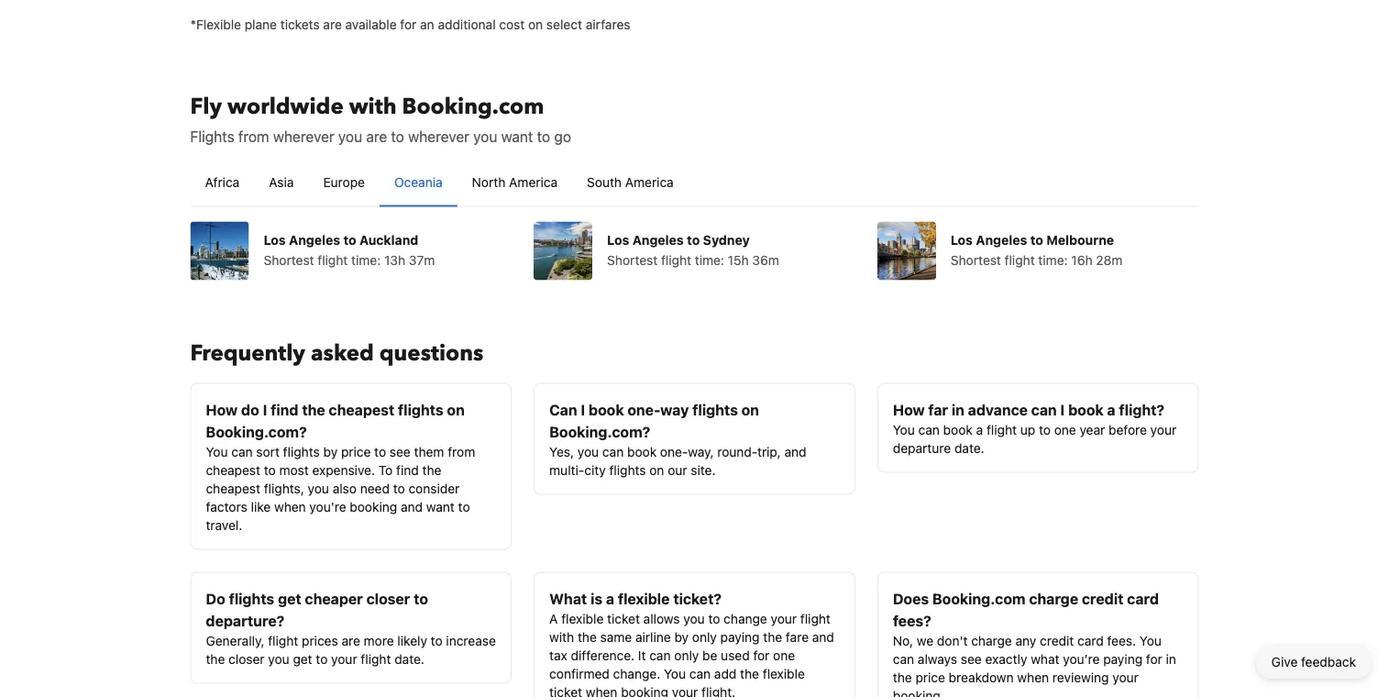 Task type: locate. For each thing, give the bounding box(es) containing it.
0 vertical spatial find
[[271, 401, 298, 419]]

what is a flexible ticket? a flexible ticket allows you to change your flight with the same airline by only paying the fare and tax difference. it can only be used for one confirmed change. you can add the flexible ticket when booking your flight.
[[550, 590, 834, 697]]

asia button
[[254, 159, 309, 206]]

to left "sydney"
[[687, 232, 700, 248]]

from
[[238, 128, 269, 145], [448, 444, 475, 459]]

0 horizontal spatial and
[[401, 499, 423, 515]]

angeles left melbourne
[[976, 232, 1027, 248]]

cheapest
[[329, 401, 395, 419], [206, 463, 260, 478], [206, 481, 260, 496]]

1 horizontal spatial and
[[785, 444, 807, 459]]

america for north america
[[509, 175, 558, 190]]

from right flights
[[238, 128, 269, 145]]

you up you're
[[308, 481, 329, 496]]

by up expensive. in the left bottom of the page
[[323, 444, 338, 459]]

flight inside what is a flexible ticket? a flexible ticket allows you to change your flight with the same airline by only paying the fare and tax difference. it can only be used for one confirmed change. you can add the flexible ticket when booking your flight.
[[801, 611, 831, 626]]

only
[[692, 630, 717, 645], [674, 648, 699, 663]]

your
[[1151, 422, 1177, 437], [771, 611, 797, 626], [331, 652, 357, 667], [1113, 670, 1139, 685], [672, 685, 698, 697]]

2 horizontal spatial for
[[1146, 652, 1163, 667]]

in inside the does booking.com charge credit card fees? no, we don't charge any credit card fees. you can always see exactly what you're paying for in the price breakdown when reviewing your booking.
[[1166, 652, 1177, 667]]

booking inside how do i find the cheapest flights on booking.com? you can sort flights by price to see them from cheapest to most expensive. to find the cheapest flights, you also need to consider factors like when you're booking and want to travel.
[[350, 499, 397, 515]]

ticket down confirmed
[[550, 685, 582, 697]]

sort
[[256, 444, 280, 459]]

1 i from the left
[[263, 401, 267, 419]]

and inside how do i find the cheapest flights on booking.com? you can sort flights by price to see them from cheapest to most expensive. to find the cheapest flights, you also need to consider factors like when you're booking and want to travel.
[[401, 499, 423, 515]]

shortest right los angeles to auckland image
[[264, 253, 314, 268]]

1 vertical spatial one
[[773, 648, 795, 663]]

you inside what is a flexible ticket? a flexible ticket allows you to change your flight with the same airline by only paying the fare and tax difference. it can only be used for one confirmed change. you can add the flexible ticket when booking your flight.
[[664, 666, 686, 681]]

2 los from the left
[[607, 232, 629, 248]]

time: inside los angeles to sydney shortest flight time: 15h 36m
[[695, 253, 724, 268]]

shortest inside "los angeles to auckland shortest flight time: 13h 37m"
[[264, 253, 314, 268]]

your inside the does booking.com charge credit card fees? no, we don't charge any credit card fees. you can always see exactly what you're paying for in the price breakdown when reviewing your booking.
[[1113, 670, 1139, 685]]

how left do on the left
[[206, 401, 238, 419]]

angeles for sydney
[[633, 232, 684, 248]]

0 vertical spatial want
[[501, 128, 533, 145]]

for inside the does booking.com charge credit card fees? no, we don't charge any credit card fees. you can always see exactly what you're paying for in the price breakdown when reviewing your booking.
[[1146, 652, 1163, 667]]

angeles down south america button on the top of page
[[633, 232, 684, 248]]

0 vertical spatial and
[[785, 444, 807, 459]]

america for south america
[[625, 175, 674, 190]]

angeles inside los angeles to sydney shortest flight time: 15h 36m
[[633, 232, 684, 248]]

1 vertical spatial from
[[448, 444, 475, 459]]

by down allows
[[675, 630, 689, 645]]

2 vertical spatial and
[[812, 630, 834, 645]]

1 los from the left
[[264, 232, 286, 248]]

with inside fly worldwide with booking.com flights from wherever you are to wherever you want to go
[[349, 92, 397, 122]]

see
[[390, 444, 411, 459], [961, 652, 982, 667]]

to down prices
[[316, 652, 328, 667]]

round-
[[717, 444, 758, 459]]

to down the sort
[[264, 463, 276, 478]]

booking inside what is a flexible ticket? a flexible ticket allows you to change your flight with the same airline by only paying the fare and tax difference. it can only be used for one confirmed change. you can add the flexible ticket when booking your flight.
[[621, 685, 669, 697]]

3 angeles from the left
[[976, 232, 1027, 248]]

fees.
[[1107, 633, 1136, 648]]

cheaper
[[305, 590, 363, 608]]

your down "flight?"
[[1151, 422, 1177, 437]]

los right los angeles to auckland image
[[264, 232, 286, 248]]

ticket
[[607, 611, 640, 626], [550, 685, 582, 697]]

consider
[[409, 481, 460, 496]]

for left an at the top left
[[400, 17, 417, 32]]

1 vertical spatial by
[[675, 630, 689, 645]]

card up fees.
[[1127, 590, 1159, 608]]

and inside can i book one-way flights on booking.com? yes, you can book one-way, round-trip, and multi-city flights on our site.
[[785, 444, 807, 459]]

ticket up same
[[607, 611, 640, 626]]

2 horizontal spatial and
[[812, 630, 834, 645]]

flight?
[[1119, 401, 1165, 419]]

can right it
[[650, 648, 671, 663]]

find
[[271, 401, 298, 419], [396, 463, 419, 478]]

0 vertical spatial from
[[238, 128, 269, 145]]

when down what
[[1017, 670, 1049, 685]]

0 vertical spatial get
[[278, 590, 301, 608]]

exactly
[[985, 652, 1028, 667]]

to left melbourne
[[1031, 232, 1044, 248]]

0 horizontal spatial from
[[238, 128, 269, 145]]

get left cheaper
[[278, 590, 301, 608]]

los for los angeles to auckland shortest flight time: 13h 37m
[[264, 232, 286, 248]]

1 horizontal spatial want
[[501, 128, 533, 145]]

flight inside los angeles to melbourne shortest flight time: 16h 28m
[[1005, 253, 1035, 268]]

1 horizontal spatial charge
[[1029, 590, 1079, 608]]

los
[[264, 232, 286, 248], [607, 232, 629, 248], [951, 232, 973, 248]]

find right to
[[396, 463, 419, 478]]

you left the sort
[[206, 444, 228, 459]]

i right advance
[[1061, 401, 1065, 419]]

one down fare
[[773, 648, 795, 663]]

how inside how far in advance can i book a flight? you can book a flight up to one year before your departure date.
[[893, 401, 925, 419]]

los right los angeles to sydney image
[[607, 232, 629, 248]]

time: left 13h
[[351, 253, 381, 268]]

0 vertical spatial date.
[[955, 441, 985, 456]]

how left far
[[893, 401, 925, 419]]

charge up exactly
[[971, 633, 1012, 648]]

3 i from the left
[[1061, 401, 1065, 419]]

to down ticket?
[[708, 611, 720, 626]]

1 horizontal spatial flexible
[[618, 590, 670, 608]]

booking
[[350, 499, 397, 515], [621, 685, 669, 697]]

far
[[928, 401, 948, 419]]

2 horizontal spatial a
[[1107, 401, 1116, 419]]

date. right departure
[[955, 441, 985, 456]]

a
[[1107, 401, 1116, 419], [976, 422, 983, 437], [606, 590, 614, 608]]

0 horizontal spatial when
[[274, 499, 306, 515]]

2 i from the left
[[581, 401, 585, 419]]

1 angeles from the left
[[289, 232, 340, 248]]

1 vertical spatial credit
[[1040, 633, 1074, 648]]

1 vertical spatial a
[[976, 422, 983, 437]]

on inside how do i find the cheapest flights on booking.com? you can sort flights by price to see them from cheapest to most expensive. to find the cheapest flights, you also need to consider factors like when you're booking and want to travel.
[[447, 401, 465, 419]]

1 vertical spatial price
[[916, 670, 945, 685]]

flights
[[190, 128, 234, 145]]

can down be
[[689, 666, 711, 681]]

flights right the city
[[609, 463, 646, 478]]

1 horizontal spatial booking.com?
[[550, 423, 651, 441]]

1 horizontal spatial price
[[916, 670, 945, 685]]

with up tax
[[550, 630, 574, 645]]

1 horizontal spatial from
[[448, 444, 475, 459]]

2 wherever from the left
[[408, 128, 470, 145]]

to down consider
[[458, 499, 470, 515]]

north
[[472, 175, 506, 190]]

0 vertical spatial one
[[1054, 422, 1076, 437]]

europe button
[[309, 159, 380, 206]]

on left the our
[[650, 463, 664, 478]]

2 america from the left
[[625, 175, 674, 190]]

angeles inside los angeles to melbourne shortest flight time: 16h 28m
[[976, 232, 1027, 248]]

on
[[528, 17, 543, 32], [447, 401, 465, 419], [742, 401, 759, 419], [650, 463, 664, 478]]

for inside what is a flexible ticket? a flexible ticket allows you to change your flight with the same airline by only paying the fare and tax difference. it can only be used for one confirmed change. you can add the flexible ticket when booking your flight.
[[753, 648, 770, 663]]

plane
[[245, 17, 277, 32]]

in right far
[[952, 401, 965, 419]]

only left be
[[674, 648, 699, 663]]

for
[[400, 17, 417, 32], [753, 648, 770, 663], [1146, 652, 1163, 667]]

2 angeles from the left
[[633, 232, 684, 248]]

1 horizontal spatial with
[[550, 630, 574, 645]]

1 how from the left
[[206, 401, 238, 419]]

and down consider
[[401, 499, 423, 515]]

2 horizontal spatial los
[[951, 232, 973, 248]]

confirmed
[[550, 666, 610, 681]]

flight left 13h
[[318, 253, 348, 268]]

tab list
[[190, 159, 1199, 208]]

how inside how do i find the cheapest flights on booking.com? you can sort flights by price to see them from cheapest to most expensive. to find the cheapest flights, you also need to consider factors like when you're booking and want to travel.
[[206, 401, 238, 419]]

1 vertical spatial are
[[366, 128, 387, 145]]

see up breakdown
[[961, 652, 982, 667]]

always
[[918, 652, 958, 667]]

0 vertical spatial in
[[952, 401, 965, 419]]

asked
[[311, 339, 374, 369]]

to inside los angeles to sydney shortest flight time: 15h 36m
[[687, 232, 700, 248]]

1 vertical spatial booking.com
[[933, 590, 1026, 608]]

want inside how do i find the cheapest flights on booking.com? you can sort flights by price to see them from cheapest to most expensive. to find the cheapest flights, you also need to consider factors like when you're booking and want to travel.
[[426, 499, 455, 515]]

1 horizontal spatial i
[[581, 401, 585, 419]]

1 vertical spatial and
[[401, 499, 423, 515]]

flight down advance
[[987, 422, 1017, 437]]

asia
[[269, 175, 294, 190]]

america
[[509, 175, 558, 190], [625, 175, 674, 190]]

los for los angeles to sydney shortest flight time: 15h 36m
[[607, 232, 629, 248]]

breakdown
[[949, 670, 1014, 685]]

angeles for auckland
[[289, 232, 340, 248]]

one
[[1054, 422, 1076, 437], [773, 648, 795, 663]]

time: down "sydney"
[[695, 253, 724, 268]]

0 horizontal spatial shortest
[[264, 253, 314, 268]]

0 horizontal spatial booking.com?
[[206, 423, 307, 441]]

angeles down europe button
[[289, 232, 340, 248]]

flexible up allows
[[618, 590, 670, 608]]

flexible
[[618, 590, 670, 608], [561, 611, 604, 626], [763, 666, 805, 681]]

with
[[349, 92, 397, 122], [550, 630, 574, 645]]

booking.com up 'don't'
[[933, 590, 1026, 608]]

and right fare
[[812, 630, 834, 645]]

a
[[550, 611, 558, 626]]

want inside fly worldwide with booking.com flights from wherever you are to wherever you want to go
[[501, 128, 533, 145]]

you inside how do i find the cheapest flights on booking.com? you can sort flights by price to see them from cheapest to most expensive. to find the cheapest flights, you also need to consider factors like when you're booking and want to travel.
[[308, 481, 329, 496]]

also
[[333, 481, 357, 496]]

i inside can i book one-way flights on booking.com? yes, you can book one-way, round-trip, and multi-city flights on our site.
[[581, 401, 585, 419]]

and
[[785, 444, 807, 459], [401, 499, 423, 515], [812, 630, 834, 645]]

1 horizontal spatial angeles
[[633, 232, 684, 248]]

for right 'you're'
[[1146, 652, 1163, 667]]

0 horizontal spatial ticket
[[550, 685, 582, 697]]

and inside what is a flexible ticket? a flexible ticket allows you to change your flight with the same airline by only paying the fare and tax difference. it can only be used for one confirmed change. you can add the flexible ticket when booking your flight.
[[812, 630, 834, 645]]

1 horizontal spatial paying
[[1104, 652, 1143, 667]]

2 horizontal spatial flexible
[[763, 666, 805, 681]]

0 vertical spatial price
[[341, 444, 371, 459]]

0 horizontal spatial flexible
[[561, 611, 604, 626]]

2 horizontal spatial shortest
[[951, 253, 1001, 268]]

ticket?
[[673, 590, 722, 608]]

the inside the does booking.com charge credit card fees? no, we don't charge any credit card fees. you can always see exactly what you're paying for in the price breakdown when reviewing your booking.
[[893, 670, 912, 685]]

los inside los angeles to sydney shortest flight time: 15h 36m
[[607, 232, 629, 248]]

card up 'you're'
[[1078, 633, 1104, 648]]

0 horizontal spatial want
[[426, 499, 455, 515]]

how for how far in advance can i book a flight?
[[893, 401, 925, 419]]

the inside 'do flights get cheaper closer to departure? generally, flight prices are more likely to increase the closer you get to your flight date.'
[[206, 652, 225, 667]]

0 horizontal spatial find
[[271, 401, 298, 419]]

flights right way
[[693, 401, 738, 419]]

you down departure?
[[268, 652, 289, 667]]

on down questions
[[447, 401, 465, 419]]

booking.com up north at the left
[[402, 92, 544, 122]]

auckland
[[360, 232, 419, 248]]

paying down fees.
[[1104, 652, 1143, 667]]

one inside how far in advance can i book a flight? you can book a flight up to one year before your departure date.
[[1054, 422, 1076, 437]]

the up booking.
[[893, 670, 912, 685]]

africa
[[205, 175, 240, 190]]

flight inside how far in advance can i book a flight? you can book a flight up to one year before your departure date.
[[987, 422, 1017, 437]]

0 horizontal spatial i
[[263, 401, 267, 419]]

only up be
[[692, 630, 717, 645]]

can left the sort
[[231, 444, 253, 459]]

a down advance
[[976, 422, 983, 437]]

1 horizontal spatial find
[[396, 463, 419, 478]]

time: inside los angeles to melbourne shortest flight time: 16h 28m
[[1039, 253, 1068, 268]]

1 america from the left
[[509, 175, 558, 190]]

1 vertical spatial booking
[[621, 685, 669, 697]]

for right used
[[753, 648, 770, 663]]

closer down generally,
[[229, 652, 265, 667]]

you right change.
[[664, 666, 686, 681]]

are right "tickets"
[[323, 17, 342, 32]]

can inside how do i find the cheapest flights on booking.com? you can sort flights by price to see them from cheapest to most expensive. to find the cheapest flights, you also need to consider factors like when you're booking and want to travel.
[[231, 444, 253, 459]]

0 vertical spatial booking.com
[[402, 92, 544, 122]]

wherever down worldwide
[[273, 128, 334, 145]]

departure?
[[206, 612, 285, 630]]

you inside 'do flights get cheaper closer to departure? generally, flight prices are more likely to increase the closer you get to your flight date.'
[[268, 652, 289, 667]]

time: inside "los angeles to auckland shortest flight time: 13h 37m"
[[351, 253, 381, 268]]

1 shortest from the left
[[264, 253, 314, 268]]

2 shortest from the left
[[607, 253, 658, 268]]

booking.com?
[[206, 423, 307, 441], [550, 423, 651, 441]]

0 vertical spatial closer
[[366, 590, 410, 608]]

1 vertical spatial in
[[1166, 652, 1177, 667]]

0 vertical spatial cheapest
[[329, 401, 395, 419]]

1 horizontal spatial when
[[586, 685, 618, 697]]

on up round-
[[742, 401, 759, 419]]

way
[[661, 401, 689, 419]]

0 vertical spatial with
[[349, 92, 397, 122]]

does
[[893, 590, 929, 608]]

1 horizontal spatial credit
[[1082, 590, 1124, 608]]

0 vertical spatial ticket
[[607, 611, 640, 626]]

in right 'you're'
[[1166, 652, 1177, 667]]

your down prices
[[331, 652, 357, 667]]

1 horizontal spatial in
[[1166, 652, 1177, 667]]

are
[[323, 17, 342, 32], [366, 128, 387, 145], [342, 633, 360, 648]]

2 horizontal spatial time:
[[1039, 253, 1068, 268]]

0 horizontal spatial america
[[509, 175, 558, 190]]

1 booking.com? from the left
[[206, 423, 307, 441]]

see inside how do i find the cheapest flights on booking.com? you can sort flights by price to see them from cheapest to most expensive. to find the cheapest flights, you also need to consider factors like when you're booking and want to travel.
[[390, 444, 411, 459]]

with up europe
[[349, 92, 397, 122]]

the down generally,
[[206, 652, 225, 667]]

can up departure
[[919, 422, 940, 437]]

1 wherever from the left
[[273, 128, 334, 145]]

time: for melbourne
[[1039, 253, 1068, 268]]

flight
[[318, 253, 348, 268], [661, 253, 691, 268], [1005, 253, 1035, 268], [987, 422, 1017, 437], [801, 611, 831, 626], [268, 633, 298, 648], [361, 652, 391, 667]]

book right the can
[[589, 401, 624, 419]]

shortest for los angeles to sydney shortest flight time: 15h 36m
[[607, 253, 658, 268]]

shortest inside los angeles to sydney shortest flight time: 15h 36m
[[607, 253, 658, 268]]

when down flights,
[[274, 499, 306, 515]]

1 horizontal spatial wherever
[[408, 128, 470, 145]]

1 time: from the left
[[351, 253, 381, 268]]

see up to
[[390, 444, 411, 459]]

0 horizontal spatial with
[[349, 92, 397, 122]]

0 vertical spatial by
[[323, 444, 338, 459]]

oceania
[[394, 175, 443, 190]]

to
[[379, 463, 393, 478]]

like
[[251, 499, 271, 515]]

one inside what is a flexible ticket? a flexible ticket allows you to change your flight with the same airline by only paying the fare and tax difference. it can only be used for one confirmed change. you can add the flexible ticket when booking your flight.
[[773, 648, 795, 663]]

want down consider
[[426, 499, 455, 515]]

los angeles to melbourne image
[[878, 222, 936, 281]]

2 vertical spatial a
[[606, 590, 614, 608]]

i inside how far in advance can i book a flight? you can book a flight up to one year before your departure date.
[[1061, 401, 1065, 419]]

closer up "more"
[[366, 590, 410, 608]]

2 how from the left
[[893, 401, 925, 419]]

shortest inside los angeles to melbourne shortest flight time: 16h 28m
[[951, 253, 1001, 268]]

3 time: from the left
[[1039, 253, 1068, 268]]

1 vertical spatial want
[[426, 499, 455, 515]]

2 booking.com? from the left
[[550, 423, 651, 441]]

on right cost
[[528, 17, 543, 32]]

flexible down is
[[561, 611, 604, 626]]

one left year
[[1054, 422, 1076, 437]]

angeles inside "los angeles to auckland shortest flight time: 13h 37m"
[[289, 232, 340, 248]]

1 horizontal spatial a
[[976, 422, 983, 437]]

wherever
[[273, 128, 334, 145], [408, 128, 470, 145]]

1 horizontal spatial date.
[[955, 441, 985, 456]]

1 horizontal spatial how
[[893, 401, 925, 419]]

los inside los angeles to melbourne shortest flight time: 16h 28m
[[951, 232, 973, 248]]

price
[[341, 444, 371, 459], [916, 670, 945, 685]]

1 vertical spatial cheapest
[[206, 463, 260, 478]]

los angeles to sydney shortest flight time: 15h 36m
[[607, 232, 779, 268]]

0 vertical spatial a
[[1107, 401, 1116, 419]]

0 horizontal spatial time:
[[351, 253, 381, 268]]

find right do on the left
[[271, 401, 298, 419]]

0 vertical spatial one-
[[628, 401, 661, 419]]

can inside can i book one-way flights on booking.com? yes, you can book one-way, round-trip, and multi-city flights on our site.
[[602, 444, 624, 459]]

with inside what is a flexible ticket? a flexible ticket allows you to change your flight with the same airline by only paying the fare and tax difference. it can only be used for one confirmed change. you can add the flexible ticket when booking your flight.
[[550, 630, 574, 645]]

0 horizontal spatial one
[[773, 648, 795, 663]]

paying
[[721, 630, 760, 645], [1104, 652, 1143, 667]]

3 shortest from the left
[[951, 253, 1001, 268]]

0 horizontal spatial booking.com
[[402, 92, 544, 122]]

america right the south
[[625, 175, 674, 190]]

0 horizontal spatial price
[[341, 444, 371, 459]]

2 vertical spatial cheapest
[[206, 481, 260, 496]]

you up departure
[[893, 422, 915, 437]]

you're
[[309, 499, 346, 515]]

2 vertical spatial flexible
[[763, 666, 805, 681]]

booking.com inside fly worldwide with booking.com flights from wherever you are to wherever you want to go
[[402, 92, 544, 122]]

0 horizontal spatial by
[[323, 444, 338, 459]]

1 vertical spatial closer
[[229, 652, 265, 667]]

0 vertical spatial booking
[[350, 499, 397, 515]]

1 horizontal spatial america
[[625, 175, 674, 190]]

are up europe button
[[366, 128, 387, 145]]

2 horizontal spatial when
[[1017, 670, 1049, 685]]

questions
[[380, 339, 484, 369]]

1 vertical spatial date.
[[395, 652, 425, 667]]

trip,
[[758, 444, 781, 459]]

need
[[360, 481, 390, 496]]

flexible down fare
[[763, 666, 805, 681]]

add
[[714, 666, 737, 681]]

to right up
[[1039, 422, 1051, 437]]

0 horizontal spatial a
[[606, 590, 614, 608]]

to inside how far in advance can i book a flight? you can book a flight up to one year before your departure date.
[[1039, 422, 1051, 437]]

2 vertical spatial are
[[342, 633, 360, 648]]

flights up departure?
[[229, 590, 274, 608]]

credit up what
[[1040, 633, 1074, 648]]

3 los from the left
[[951, 232, 973, 248]]

a right is
[[606, 590, 614, 608]]

you inside can i book one-way flights on booking.com? yes, you can book one-way, round-trip, and multi-city flights on our site.
[[578, 444, 599, 459]]

0 horizontal spatial how
[[206, 401, 238, 419]]

0 horizontal spatial in
[[952, 401, 965, 419]]

to inside what is a flexible ticket? a flexible ticket allows you to change your flight with the same airline by only paying the fare and tax difference. it can only be used for one confirmed change. you can add the flexible ticket when booking your flight.
[[708, 611, 720, 626]]

0 horizontal spatial for
[[400, 17, 417, 32]]

1 horizontal spatial for
[[753, 648, 770, 663]]

los for los angeles to melbourne shortest flight time: 16h 28m
[[951, 232, 973, 248]]

2 time: from the left
[[695, 253, 724, 268]]

you inside how far in advance can i book a flight? you can book a flight up to one year before your departure date.
[[893, 422, 915, 437]]

0 vertical spatial card
[[1127, 590, 1159, 608]]

flight left 15h
[[661, 253, 691, 268]]

by
[[323, 444, 338, 459], [675, 630, 689, 645]]

1 vertical spatial card
[[1078, 633, 1104, 648]]

booking.com
[[402, 92, 544, 122], [933, 590, 1026, 608]]

be
[[703, 648, 718, 663]]

shortest for los angeles to melbourne shortest flight time: 16h 28m
[[951, 253, 1001, 268]]

los inside "los angeles to auckland shortest flight time: 13h 37m"
[[264, 232, 286, 248]]

is
[[591, 590, 603, 608]]



Task type: vqa. For each thing, say whether or not it's contained in the screenshot.
23 for Miami, United States
no



Task type: describe. For each thing, give the bounding box(es) containing it.
when inside the does booking.com charge credit card fees? no, we don't charge any credit card fees. you can always see exactly what you're paying for in the price breakdown when reviewing your booking.
[[1017, 670, 1049, 685]]

to left go
[[537, 128, 550, 145]]

advance
[[968, 401, 1028, 419]]

more
[[364, 633, 394, 648]]

book left way,
[[627, 444, 657, 459]]

factors
[[206, 499, 247, 515]]

most
[[279, 463, 309, 478]]

any
[[1016, 633, 1037, 648]]

0 vertical spatial are
[[323, 17, 342, 32]]

0 horizontal spatial closer
[[229, 652, 265, 667]]

0 vertical spatial credit
[[1082, 590, 1124, 608]]

*flexible
[[190, 17, 241, 32]]

flight left prices
[[268, 633, 298, 648]]

fly worldwide with booking.com flights from wherever you are to wherever you want to go
[[190, 92, 571, 145]]

additional
[[438, 17, 496, 32]]

when inside what is a flexible ticket? a flexible ticket allows you to change your flight with the same airline by only paying the fare and tax difference. it can only be used for one confirmed change. you can add the flexible ticket when booking your flight.
[[586, 685, 618, 697]]

up
[[1021, 422, 1036, 437]]

sydney
[[703, 232, 750, 248]]

airfares
[[586, 17, 631, 32]]

north america
[[472, 175, 558, 190]]

the left fare
[[763, 630, 782, 645]]

tab list containing africa
[[190, 159, 1199, 208]]

los angeles to auckland shortest flight time: 13h 37m
[[264, 232, 435, 268]]

our
[[668, 463, 687, 478]]

0 vertical spatial flexible
[[618, 590, 670, 608]]

you're
[[1063, 652, 1100, 667]]

available
[[345, 17, 397, 32]]

16h
[[1072, 253, 1093, 268]]

flight inside "los angeles to auckland shortest flight time: 13h 37m"
[[318, 253, 348, 268]]

book down far
[[943, 422, 973, 437]]

the up difference.
[[578, 630, 597, 645]]

can i book one-way flights on booking.com? yes, you can book one-way, round-trip, and multi-city flights on our site.
[[550, 401, 807, 478]]

booking.com inside the does booking.com charge credit card fees? no, we don't charge any credit card fees. you can always see exactly what you're paying for in the price breakdown when reviewing your booking.
[[933, 590, 1026, 608]]

0 vertical spatial charge
[[1029, 590, 1079, 608]]

it
[[638, 648, 646, 663]]

melbourne
[[1047, 232, 1114, 248]]

north america button
[[457, 159, 572, 206]]

from inside fly worldwide with booking.com flights from wherever you are to wherever you want to go
[[238, 128, 269, 145]]

are inside fly worldwide with booking.com flights from wherever you are to wherever you want to go
[[366, 128, 387, 145]]

in inside how far in advance can i book a flight? you can book a flight up to one year before your departure date.
[[952, 401, 965, 419]]

don't
[[937, 633, 968, 648]]

before
[[1109, 422, 1147, 437]]

to up oceania
[[391, 128, 404, 145]]

to up likely
[[414, 590, 428, 608]]

los angeles to sydney image
[[534, 222, 593, 281]]

south america
[[587, 175, 674, 190]]

1 vertical spatial get
[[293, 652, 312, 667]]

angeles for melbourne
[[976, 232, 1027, 248]]

to inside los angeles to melbourne shortest flight time: 16h 28m
[[1031, 232, 1044, 248]]

28m
[[1096, 253, 1123, 268]]

1 vertical spatial flexible
[[561, 611, 604, 626]]

shortest for los angeles to auckland shortest flight time: 13h 37m
[[264, 253, 314, 268]]

no,
[[893, 633, 914, 648]]

tickets
[[280, 17, 320, 32]]

booking.com? inside how do i find the cheapest flights on booking.com? you can sort flights by price to see them from cheapest to most expensive. to find the cheapest flights, you also need to consider factors like when you're booking and want to travel.
[[206, 423, 307, 441]]

flight.
[[702, 685, 736, 697]]

paying inside the does booking.com charge credit card fees? no, we don't charge any credit card fees. you can always see exactly what you're paying for in the price breakdown when reviewing your booking.
[[1104, 652, 1143, 667]]

do flights get cheaper closer to departure? generally, flight prices are more likely to increase the closer you get to your flight date.
[[206, 590, 496, 667]]

multi-
[[550, 463, 584, 478]]

give feedback
[[1272, 654, 1356, 669]]

flights up 'them'
[[398, 401, 444, 419]]

change.
[[613, 666, 661, 681]]

from inside how do i find the cheapest flights on booking.com? you can sort flights by price to see them from cheapest to most expensive. to find the cheapest flights, you also need to consider factors like when you're booking and want to travel.
[[448, 444, 475, 459]]

reviewing
[[1053, 670, 1109, 685]]

flight inside los angeles to sydney shortest flight time: 15h 36m
[[661, 253, 691, 268]]

used
[[721, 648, 750, 663]]

feedback
[[1301, 654, 1356, 669]]

expensive.
[[312, 463, 375, 478]]

37m
[[409, 253, 435, 268]]

you up north at the left
[[473, 128, 497, 145]]

by inside how do i find the cheapest flights on booking.com? you can sort flights by price to see them from cheapest to most expensive. to find the cheapest flights, you also need to consider factors like when you're booking and want to travel.
[[323, 444, 338, 459]]

when inside how do i find the cheapest flights on booking.com? you can sort flights by price to see them from cheapest to most expensive. to find the cheapest flights, you also need to consider factors like when you're booking and want to travel.
[[274, 499, 306, 515]]

los angeles to auckland image
[[190, 222, 249, 281]]

date. inside how far in advance can i book a flight? you can book a flight up to one year before your departure date.
[[955, 441, 985, 456]]

site.
[[691, 463, 716, 478]]

flight down "more"
[[361, 652, 391, 667]]

1 vertical spatial one-
[[660, 444, 688, 459]]

give
[[1272, 654, 1298, 669]]

book up year
[[1069, 401, 1104, 419]]

a inside what is a flexible ticket? a flexible ticket allows you to change your flight with the same airline by only paying the fare and tax difference. it can only be used for one confirmed change. you can add the flexible ticket when booking your flight.
[[606, 590, 614, 608]]

how far in advance can i book a flight? you can book a flight up to one year before your departure date.
[[893, 401, 1177, 456]]

do
[[241, 401, 259, 419]]

tax
[[550, 648, 568, 663]]

travel.
[[206, 518, 242, 533]]

you inside what is a flexible ticket? a flexible ticket allows you to change your flight with the same airline by only paying the fare and tax difference. it can only be used for one confirmed change. you can add the flexible ticket when booking your flight.
[[684, 611, 705, 626]]

what
[[550, 590, 587, 608]]

oceania button
[[380, 159, 457, 206]]

your inside 'do flights get cheaper closer to departure? generally, flight prices are more likely to increase the closer you get to your flight date.'
[[331, 652, 357, 667]]

can inside the does booking.com charge credit card fees? no, we don't charge any credit card fees. you can always see exactly what you're paying for in the price breakdown when reviewing your booking.
[[893, 652, 914, 667]]

prices
[[302, 633, 338, 648]]

what
[[1031, 652, 1060, 667]]

to right need
[[393, 481, 405, 496]]

likely
[[397, 633, 427, 648]]

1 horizontal spatial ticket
[[607, 611, 640, 626]]

time: for auckland
[[351, 253, 381, 268]]

1 vertical spatial find
[[396, 463, 419, 478]]

0 horizontal spatial charge
[[971, 633, 1012, 648]]

13h
[[384, 253, 405, 268]]

how do i find the cheapest flights on booking.com? you can sort flights by price to see them from cheapest to most expensive. to find the cheapest flights, you also need to consider factors like when you're booking and want to travel.
[[206, 401, 475, 533]]

los angeles to melbourne shortest flight time: 16h 28m
[[951, 232, 1123, 268]]

by inside what is a flexible ticket? a flexible ticket allows you to change your flight with the same airline by only paying the fare and tax difference. it can only be used for one confirmed change. you can add the flexible ticket when booking your flight.
[[675, 630, 689, 645]]

15h
[[728, 253, 749, 268]]

you inside how do i find the cheapest flights on booking.com? you can sort flights by price to see them from cheapest to most expensive. to find the cheapest flights, you also need to consider factors like when you're booking and want to travel.
[[206, 444, 228, 459]]

city
[[584, 463, 606, 478]]

fare
[[786, 630, 809, 645]]

paying inside what is a flexible ticket? a flexible ticket allows you to change your flight with the same airline by only paying the fare and tax difference. it can only be used for one confirmed change. you can add the flexible ticket when booking your flight.
[[721, 630, 760, 645]]

select
[[547, 17, 582, 32]]

your up fare
[[771, 611, 797, 626]]

cost
[[499, 17, 525, 32]]

you inside the does booking.com charge credit card fees? no, we don't charge any credit card fees. you can always see exactly what you're paying for in the price breakdown when reviewing your booking.
[[1140, 633, 1162, 648]]

price inside the does booking.com charge credit card fees? no, we don't charge any credit card fees. you can always see exactly what you're paying for in the price breakdown when reviewing your booking.
[[916, 670, 945, 685]]

yes,
[[550, 444, 574, 459]]

how for how do i find the cheapest flights on booking.com?
[[206, 401, 238, 419]]

to inside "los angeles to auckland shortest flight time: 13h 37m"
[[343, 232, 356, 248]]

date. inside 'do flights get cheaper closer to departure? generally, flight prices are more likely to increase the closer you get to your flight date.'
[[395, 652, 425, 667]]

to right likely
[[431, 633, 443, 648]]

your left flight.
[[672, 685, 698, 697]]

1 horizontal spatial card
[[1127, 590, 1159, 608]]

are inside 'do flights get cheaper closer to departure? generally, flight prices are more likely to increase the closer you get to your flight date.'
[[342, 633, 360, 648]]

1 horizontal spatial closer
[[366, 590, 410, 608]]

give feedback button
[[1257, 646, 1371, 679]]

south
[[587, 175, 622, 190]]

frequently
[[190, 339, 305, 369]]

generally,
[[206, 633, 265, 648]]

booking.com? inside can i book one-way flights on booking.com? yes, you can book one-way, round-trip, and multi-city flights on our site.
[[550, 423, 651, 441]]

do
[[206, 590, 225, 608]]

36m
[[752, 253, 779, 268]]

0 vertical spatial only
[[692, 630, 717, 645]]

europe
[[323, 175, 365, 190]]

fees?
[[893, 612, 932, 630]]

price inside how do i find the cheapest flights on booking.com? you can sort flights by price to see them from cheapest to most expensive. to find the cheapest flights, you also need to consider factors like when you're booking and want to travel.
[[341, 444, 371, 459]]

the up consider
[[422, 463, 442, 478]]

your inside how far in advance can i book a flight? you can book a flight up to one year before your departure date.
[[1151, 422, 1177, 437]]

*flexible plane tickets are available for an additional cost on select airfares
[[190, 17, 631, 32]]

flights inside 'do flights get cheaper closer to departure? generally, flight prices are more likely to increase the closer you get to your flight date.'
[[229, 590, 274, 608]]

to up to
[[374, 444, 386, 459]]

the down used
[[740, 666, 759, 681]]

worldwide
[[228, 92, 344, 122]]

time: for sydney
[[695, 253, 724, 268]]

the down "frequently asked questions"
[[302, 401, 325, 419]]

flights up the most
[[283, 444, 320, 459]]

see inside the does booking.com charge credit card fees? no, we don't charge any credit card fees. you can always see exactly what you're paying for in the price breakdown when reviewing your booking.
[[961, 652, 982, 667]]

airline
[[636, 630, 671, 645]]

1 vertical spatial ticket
[[550, 685, 582, 697]]

increase
[[446, 633, 496, 648]]

change
[[724, 611, 767, 626]]

you up europe
[[338, 128, 362, 145]]

can up up
[[1032, 401, 1057, 419]]

i inside how do i find the cheapest flights on booking.com? you can sort flights by price to see them from cheapest to most expensive. to find the cheapest flights, you also need to consider factors like when you're booking and want to travel.
[[263, 401, 267, 419]]

way,
[[688, 444, 714, 459]]

booking.
[[893, 688, 944, 697]]

1 vertical spatial only
[[674, 648, 699, 663]]

can
[[550, 401, 577, 419]]

africa button
[[190, 159, 254, 206]]



